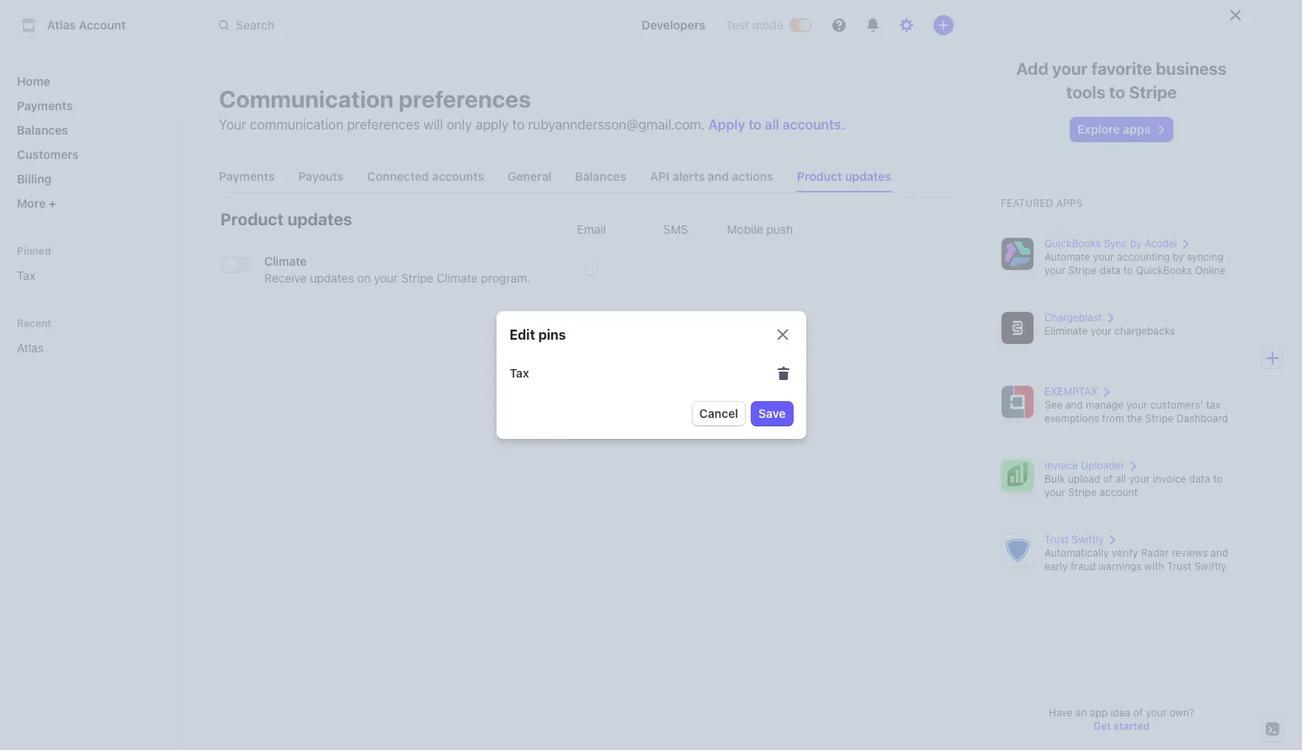 Task type: vqa. For each thing, say whether or not it's contained in the screenshot.
Australia
no



Task type: locate. For each thing, give the bounding box(es) containing it.
atlas inside button
[[47, 18, 76, 32]]

connected accounts link
[[360, 162, 491, 192]]

featured
[[1001, 197, 1053, 210]]

tab list
[[212, 162, 954, 193]]

1 vertical spatial and
[[1065, 399, 1083, 412]]

communication
[[219, 85, 394, 113]]

online
[[1195, 264, 1226, 277]]

edit pins alert dialog
[[496, 311, 806, 439]]

0 horizontal spatial all
[[765, 117, 779, 132]]

1 horizontal spatial data
[[1189, 473, 1210, 486]]

1 vertical spatial swiftly
[[1194, 561, 1226, 573]]

save button
[[752, 402, 792, 426]]

1 horizontal spatial of
[[1133, 707, 1143, 720]]

bulk upload of all your invoice data to your stripe account
[[1045, 473, 1223, 499]]

by down acodei
[[1173, 251, 1184, 263]]

0 horizontal spatial payments link
[[10, 92, 172, 120]]

payments down home
[[17, 98, 73, 113]]

all left the accounts.
[[765, 117, 779, 132]]

your up account
[[1129, 473, 1150, 486]]

tax
[[17, 269, 35, 283], [510, 366, 529, 380]]

updates left on
[[310, 271, 354, 285]]

0 horizontal spatial payments
[[17, 98, 73, 113]]

payments link
[[10, 92, 172, 120], [212, 162, 281, 192]]

your up the
[[1127, 399, 1148, 412]]

0 vertical spatial product updates
[[797, 169, 891, 183]]

and inside "see and manage your customers' tax exemptions from the stripe dashboard"
[[1065, 399, 1083, 412]]

product down the accounts.
[[797, 169, 842, 183]]

chargeblast
[[1045, 311, 1102, 324]]

tab list containing payments
[[212, 162, 954, 193]]

atlas
[[47, 18, 76, 32], [17, 341, 44, 355]]

data
[[1100, 264, 1121, 277], [1189, 473, 1210, 486]]

favorite
[[1092, 59, 1152, 78]]

mode
[[752, 18, 784, 32]]

quickbooks
[[1045, 237, 1101, 250], [1136, 264, 1192, 277]]

0 vertical spatial updates
[[845, 169, 891, 183]]

climate left program.
[[437, 271, 478, 285]]

1 vertical spatial quickbooks
[[1136, 264, 1192, 277]]

started
[[1114, 721, 1150, 733]]

trust up automatically
[[1045, 534, 1069, 546]]

manage
[[1086, 399, 1124, 412]]

atlas left account
[[47, 18, 76, 32]]

more
[[17, 196, 49, 210]]

1 horizontal spatial all
[[1116, 473, 1126, 486]]

0 horizontal spatial trust
[[1045, 534, 1069, 546]]

fraud
[[1071, 561, 1096, 573]]

1 vertical spatial data
[[1189, 473, 1210, 486]]

updates inside 'climate receive updates on your stripe climate program.'
[[310, 271, 354, 285]]

and up exemptions on the right
[[1065, 399, 1083, 412]]

core navigation links element
[[10, 67, 172, 217]]

balances link up email on the left top
[[569, 162, 633, 192]]

1 horizontal spatial product updates
[[797, 169, 891, 183]]

explore apps
[[1077, 122, 1151, 136]]

to down accounting
[[1124, 264, 1133, 277]]

to right "invoice"
[[1213, 473, 1223, 486]]

by up accounting
[[1130, 237, 1142, 250]]

stripe right on
[[401, 271, 434, 285]]

product up receive
[[221, 210, 284, 229]]

0 vertical spatial by
[[1130, 237, 1142, 250]]

balances link up the billing link
[[10, 116, 172, 144]]

and right reviews
[[1211, 547, 1228, 560]]

1 horizontal spatial balances
[[575, 169, 627, 183]]

product updates down the accounts.
[[797, 169, 891, 183]]

1 horizontal spatial balances link
[[569, 162, 633, 192]]

mobile
[[727, 222, 763, 237]]

1 vertical spatial tax
[[510, 366, 529, 380]]

will
[[424, 117, 443, 132]]

stripe inside add your favorite business tools to stripe
[[1129, 82, 1177, 102]]

exemptax image
[[1001, 386, 1034, 419]]

0 vertical spatial trust
[[1045, 534, 1069, 546]]

balances
[[17, 123, 68, 137], [575, 169, 627, 183]]

apps
[[1123, 122, 1151, 136]]

1 horizontal spatial swiftly
[[1194, 561, 1226, 573]]

swiftly up automatically
[[1072, 534, 1104, 546]]

1 horizontal spatial and
[[1065, 399, 1083, 412]]

swiftly inside the 'automatically verify radar reviews and early fraud warnings with trust swiftly'
[[1194, 561, 1226, 573]]

0 horizontal spatial swiftly
[[1072, 534, 1104, 546]]

stripe down the upload
[[1068, 487, 1097, 499]]

swiftly down reviews
[[1194, 561, 1226, 573]]

stripe down 'favorite' at the right of page
[[1129, 82, 1177, 102]]

test
[[726, 18, 749, 32]]

payments link up customers link
[[10, 92, 172, 120]]

climate
[[264, 254, 307, 269], [437, 271, 478, 285]]

1 vertical spatial by
[[1173, 251, 1184, 263]]

stripe
[[1129, 82, 1177, 102], [1068, 264, 1097, 277], [401, 271, 434, 285], [1145, 412, 1174, 425], [1068, 487, 1097, 499]]

preferences up only
[[399, 85, 531, 113]]

1 vertical spatial of
[[1133, 707, 1143, 720]]

1 horizontal spatial payments link
[[212, 162, 281, 192]]

payments down "your"
[[219, 169, 275, 183]]

all
[[765, 117, 779, 132], [1116, 473, 1126, 486]]

your
[[219, 117, 246, 132]]

1 vertical spatial balances
[[575, 169, 627, 183]]

0 vertical spatial balances
[[17, 123, 68, 137]]

stripe inside the 'automate your accounting by syncing your stripe data to quickbooks online'
[[1068, 264, 1097, 277]]

balances up email on the left top
[[575, 169, 627, 183]]

automate
[[1045, 251, 1090, 263]]

trust swiftly image
[[1001, 534, 1034, 567]]

tax down edit
[[510, 366, 529, 380]]

stripe down automate
[[1068, 264, 1097, 277]]

all up account
[[1116, 473, 1126, 486]]

your inside 'climate receive updates on your stripe climate program.'
[[374, 271, 398, 285]]

1 vertical spatial balances link
[[569, 162, 633, 192]]

and inside tab list
[[708, 169, 729, 183]]

data inside bulk upload of all your invoice data to your stripe account
[[1189, 473, 1210, 486]]

0 horizontal spatial and
[[708, 169, 729, 183]]

developers link
[[635, 12, 712, 39]]

of up started on the right bottom of page
[[1133, 707, 1143, 720]]

quickbooks down accounting
[[1136, 264, 1192, 277]]

to down 'favorite' at the right of page
[[1109, 82, 1125, 102]]

quickbooks up automate
[[1045, 237, 1101, 250]]

1 horizontal spatial by
[[1173, 251, 1184, 263]]

eliminate your chargebacks
[[1045, 325, 1175, 338]]

balances link
[[10, 116, 172, 144], [569, 162, 633, 192]]

0 vertical spatial climate
[[264, 254, 307, 269]]

1 vertical spatial all
[[1116, 473, 1126, 486]]

and right alerts
[[708, 169, 729, 183]]

idea
[[1111, 707, 1131, 720]]

balances up customers
[[17, 123, 68, 137]]

only
[[447, 117, 472, 132]]

trust down reviews
[[1167, 561, 1192, 573]]

product updates link
[[790, 162, 898, 192]]

1 horizontal spatial tax
[[510, 366, 529, 380]]

0 vertical spatial tax
[[17, 269, 35, 283]]

stripe down customers'
[[1145, 412, 1174, 425]]

product updates
[[797, 169, 891, 183], [221, 210, 352, 229]]

0 vertical spatial atlas
[[47, 18, 76, 32]]

1 horizontal spatial trust
[[1167, 561, 1192, 573]]

warnings
[[1099, 561, 1142, 573]]

tax inside button
[[510, 366, 529, 380]]

updates down payouts link
[[287, 210, 352, 229]]

communication
[[250, 117, 344, 132]]

tax link
[[10, 262, 172, 290]]

0 vertical spatial of
[[1103, 473, 1113, 486]]

to
[[1109, 82, 1125, 102], [512, 117, 525, 132], [749, 117, 762, 132], [1124, 264, 1133, 277], [1213, 473, 1223, 486]]

payments link down "your"
[[212, 162, 281, 192]]

1 vertical spatial atlas
[[17, 341, 44, 355]]

1 horizontal spatial atlas
[[47, 18, 76, 32]]

have
[[1049, 707, 1073, 720]]

0 horizontal spatial tax
[[17, 269, 35, 283]]

app
[[1090, 707, 1108, 720]]

developers
[[642, 18, 705, 32]]

updates down the accounts.
[[845, 169, 891, 183]]

atlas down recent
[[17, 341, 44, 355]]

preferences left will
[[347, 117, 420, 132]]

general link
[[501, 162, 558, 192]]

2 vertical spatial and
[[1211, 547, 1228, 560]]

of down uploader
[[1103, 473, 1113, 486]]

invoice
[[1153, 473, 1186, 486]]

search
[[236, 18, 275, 32]]

0 vertical spatial preferences
[[399, 85, 531, 113]]

trust swiftly
[[1045, 534, 1104, 546]]

0 vertical spatial and
[[708, 169, 729, 183]]

2 vertical spatial updates
[[310, 271, 354, 285]]

data right "invoice"
[[1189, 473, 1210, 486]]

trust
[[1045, 534, 1069, 546], [1167, 561, 1192, 573]]

0 horizontal spatial balances
[[17, 123, 68, 137]]

0 horizontal spatial of
[[1103, 473, 1113, 486]]

1 horizontal spatial payments
[[219, 169, 275, 183]]

1 vertical spatial updates
[[287, 210, 352, 229]]

1 vertical spatial trust
[[1167, 561, 1192, 573]]

1 vertical spatial product updates
[[221, 210, 352, 229]]

tax for tax button
[[510, 366, 529, 380]]

0 horizontal spatial balances link
[[10, 116, 172, 144]]

payments
[[17, 98, 73, 113], [219, 169, 275, 183]]

add your favorite business tools to stripe
[[1016, 59, 1227, 102]]

by
[[1130, 237, 1142, 250], [1173, 251, 1184, 263]]

climate up receive
[[264, 254, 307, 269]]

your down chargeblast
[[1091, 325, 1112, 338]]

tax inside pinned navigation links element
[[17, 269, 35, 283]]

early
[[1045, 561, 1068, 573]]

updates
[[845, 169, 891, 183], [287, 210, 352, 229], [310, 271, 354, 285]]

0 vertical spatial swiftly
[[1072, 534, 1104, 546]]

0 vertical spatial quickbooks
[[1045, 237, 1101, 250]]

1 vertical spatial product
[[221, 210, 284, 229]]

0 horizontal spatial data
[[1100, 264, 1121, 277]]

your inside have an app idea of your own? get started
[[1146, 707, 1167, 720]]

0 vertical spatial all
[[765, 117, 779, 132]]

0 vertical spatial data
[[1100, 264, 1121, 277]]

1 horizontal spatial quickbooks
[[1136, 264, 1192, 277]]

2 horizontal spatial and
[[1211, 547, 1228, 560]]

atlas for atlas
[[17, 341, 44, 355]]

atlas account
[[47, 18, 126, 32]]

close image
[[776, 328, 789, 342]]

quickbooks sync by acodei
[[1045, 237, 1177, 250]]

alerts
[[672, 169, 705, 183]]

your left own?
[[1146, 707, 1167, 720]]

atlas inside recent navigation links element
[[17, 341, 44, 355]]

1 horizontal spatial product
[[797, 169, 842, 183]]

of
[[1103, 473, 1113, 486], [1133, 707, 1143, 720]]

tax down pinned
[[17, 269, 35, 283]]

your right on
[[374, 271, 398, 285]]

syncing
[[1187, 251, 1224, 263]]

tax for tax link
[[17, 269, 35, 283]]

1 vertical spatial payments link
[[212, 162, 281, 192]]

0 vertical spatial payments
[[17, 98, 73, 113]]

your inside add your favorite business tools to stripe
[[1052, 59, 1088, 78]]

1 vertical spatial climate
[[437, 271, 478, 285]]

home
[[17, 74, 50, 88]]

acodei
[[1145, 237, 1177, 250]]

0 horizontal spatial atlas
[[17, 341, 44, 355]]

apply
[[476, 117, 509, 132]]

data down quickbooks sync by acodei at the top right of page
[[1100, 264, 1121, 277]]

your up tools
[[1052, 59, 1088, 78]]

mobile push
[[727, 222, 793, 237]]

1 horizontal spatial climate
[[437, 271, 478, 285]]

home link
[[10, 67, 172, 95]]

0 vertical spatial balances link
[[10, 116, 172, 144]]

your inside "see and manage your customers' tax exemptions from the stripe dashboard"
[[1127, 399, 1148, 412]]

product updates down payouts link
[[221, 210, 352, 229]]



Task type: describe. For each thing, give the bounding box(es) containing it.
pins
[[538, 327, 566, 343]]

apply to all accounts. button
[[708, 117, 845, 132]]

billing
[[17, 172, 52, 186]]

program.
[[481, 271, 530, 285]]

chargeblast image
[[1001, 311, 1034, 345]]

by inside the 'automate your accounting by syncing your stripe data to quickbooks online'
[[1173, 251, 1184, 263]]

an
[[1076, 707, 1087, 720]]

climate receive updates on your stripe climate program.
[[264, 254, 530, 285]]

account
[[1100, 487, 1138, 499]]

actions
[[732, 169, 773, 183]]

stripe inside 'climate receive updates on your stripe climate program.'
[[401, 271, 434, 285]]

test mode
[[726, 18, 784, 32]]

edit pins
[[510, 327, 566, 343]]

uploader
[[1081, 460, 1125, 472]]

recent navigation links element
[[0, 316, 185, 362]]

edit
[[510, 327, 535, 343]]

communication preferences your communication preferences will only apply to rubyanndersson@gmail.com. apply to all accounts.
[[219, 85, 845, 132]]

stripe inside "see and manage your customers' tax exemptions from the stripe dashboard"
[[1145, 412, 1174, 425]]

automatically verify radar reviews and early fraud warnings with trust swiftly
[[1045, 547, 1228, 573]]

to right the apply
[[512, 117, 525, 132]]

data inside the 'automate your accounting by syncing your stripe data to quickbooks online'
[[1100, 264, 1121, 277]]

own?
[[1170, 707, 1194, 720]]

atlas account button
[[17, 13, 143, 37]]

api alerts and actions link
[[643, 162, 780, 192]]

of inside bulk upload of all your invoice data to your stripe account
[[1103, 473, 1113, 486]]

payments inside core navigation links element
[[17, 98, 73, 113]]

cancel
[[699, 407, 738, 421]]

dashboard
[[1176, 412, 1228, 425]]

0 horizontal spatial quickbooks
[[1045, 237, 1101, 250]]

1 vertical spatial preferences
[[347, 117, 420, 132]]

invoice uploader image
[[1001, 460, 1034, 493]]

push
[[766, 222, 793, 237]]

get
[[1093, 721, 1111, 733]]

explore apps link
[[1071, 118, 1173, 141]]

exemptions
[[1045, 412, 1099, 425]]

bulk
[[1045, 473, 1065, 486]]

sms
[[663, 222, 688, 237]]

general
[[508, 169, 552, 183]]

api
[[650, 169, 669, 183]]

0 horizontal spatial by
[[1130, 237, 1142, 250]]

atlas for atlas account
[[47, 18, 76, 32]]

see
[[1045, 399, 1063, 412]]

account
[[79, 18, 126, 32]]

cancel button
[[693, 402, 745, 426]]

customers'
[[1150, 399, 1203, 412]]

invoice uploader
[[1045, 460, 1125, 472]]

to right apply
[[749, 117, 762, 132]]

0 horizontal spatial climate
[[264, 254, 307, 269]]

to inside the 'automate your accounting by syncing your stripe data to quickbooks online'
[[1124, 264, 1133, 277]]

apply
[[708, 117, 745, 132]]

customers link
[[10, 141, 172, 168]]

atlas link
[[10, 334, 148, 362]]

connected
[[367, 169, 429, 183]]

rubyanndersson@gmail.com.
[[528, 117, 705, 132]]

product updates inside tab list
[[797, 169, 891, 183]]

save
[[759, 407, 786, 421]]

pinned
[[17, 245, 51, 258]]

add
[[1016, 59, 1049, 78]]

and inside the 'automatically verify radar reviews and early fraud warnings with trust swiftly'
[[1211, 547, 1228, 560]]

invoice
[[1045, 460, 1078, 472]]

sync
[[1104, 237, 1127, 250]]

api alerts and actions
[[650, 169, 773, 183]]

recent
[[17, 317, 51, 330]]

tools
[[1066, 82, 1106, 102]]

billing link
[[10, 165, 172, 193]]

featured apps
[[1001, 197, 1083, 210]]

payouts
[[298, 169, 344, 183]]

1 vertical spatial payments
[[219, 169, 275, 183]]

the
[[1127, 412, 1142, 425]]

more button
[[10, 189, 172, 217]]

explore
[[1077, 122, 1120, 136]]

your down quickbooks sync by acodei at the top right of page
[[1093, 251, 1114, 263]]

connected accounts
[[367, 169, 484, 183]]

radar
[[1141, 547, 1169, 560]]

accounts
[[432, 169, 484, 183]]

balances inside core navigation links element
[[17, 123, 68, 137]]

verify
[[1112, 547, 1138, 560]]

apps
[[1056, 197, 1083, 210]]

0 horizontal spatial product updates
[[221, 210, 352, 229]]

to inside add your favorite business tools to stripe
[[1109, 82, 1125, 102]]

your down bulk
[[1045, 487, 1066, 499]]

of inside have an app idea of your own? get started
[[1133, 707, 1143, 720]]

reviews
[[1172, 547, 1208, 560]]

with
[[1144, 561, 1164, 573]]

from
[[1102, 412, 1124, 425]]

exemptax
[[1045, 386, 1098, 398]]

to inside bulk upload of all your invoice data to your stripe account
[[1213, 473, 1223, 486]]

quickbooks sync by acodei image
[[1001, 237, 1034, 271]]

0 vertical spatial product
[[797, 169, 842, 183]]

quickbooks inside the 'automate your accounting by syncing your stripe data to quickbooks online'
[[1136, 264, 1192, 277]]

see and manage your customers' tax exemptions from the stripe dashboard
[[1045, 399, 1228, 425]]

upload
[[1068, 473, 1100, 486]]

tax
[[1206, 399, 1221, 412]]

pinned navigation links element
[[10, 244, 172, 290]]

on
[[357, 271, 371, 285]]

Search search field
[[209, 10, 615, 41]]

0 vertical spatial payments link
[[10, 92, 172, 120]]

0 horizontal spatial product
[[221, 210, 284, 229]]

payouts link
[[292, 162, 350, 192]]

automate your accounting by syncing your stripe data to quickbooks online
[[1045, 251, 1226, 277]]

tax button
[[505, 359, 769, 388]]

stripe inside bulk upload of all your invoice data to your stripe account
[[1068, 487, 1097, 499]]

all inside communication preferences your communication preferences will only apply to rubyanndersson@gmail.com. apply to all accounts.
[[765, 117, 779, 132]]

have an app idea of your own? get started
[[1049, 707, 1194, 733]]

your down automate
[[1045, 264, 1066, 277]]

trust inside the 'automatically verify radar reviews and early fraud warnings with trust swiftly'
[[1167, 561, 1192, 573]]

automatically
[[1045, 547, 1109, 560]]

balances inside tab list
[[575, 169, 627, 183]]

email
[[577, 222, 606, 237]]

accounts.
[[783, 117, 845, 132]]

all inside bulk upload of all your invoice data to your stripe account
[[1116, 473, 1126, 486]]



